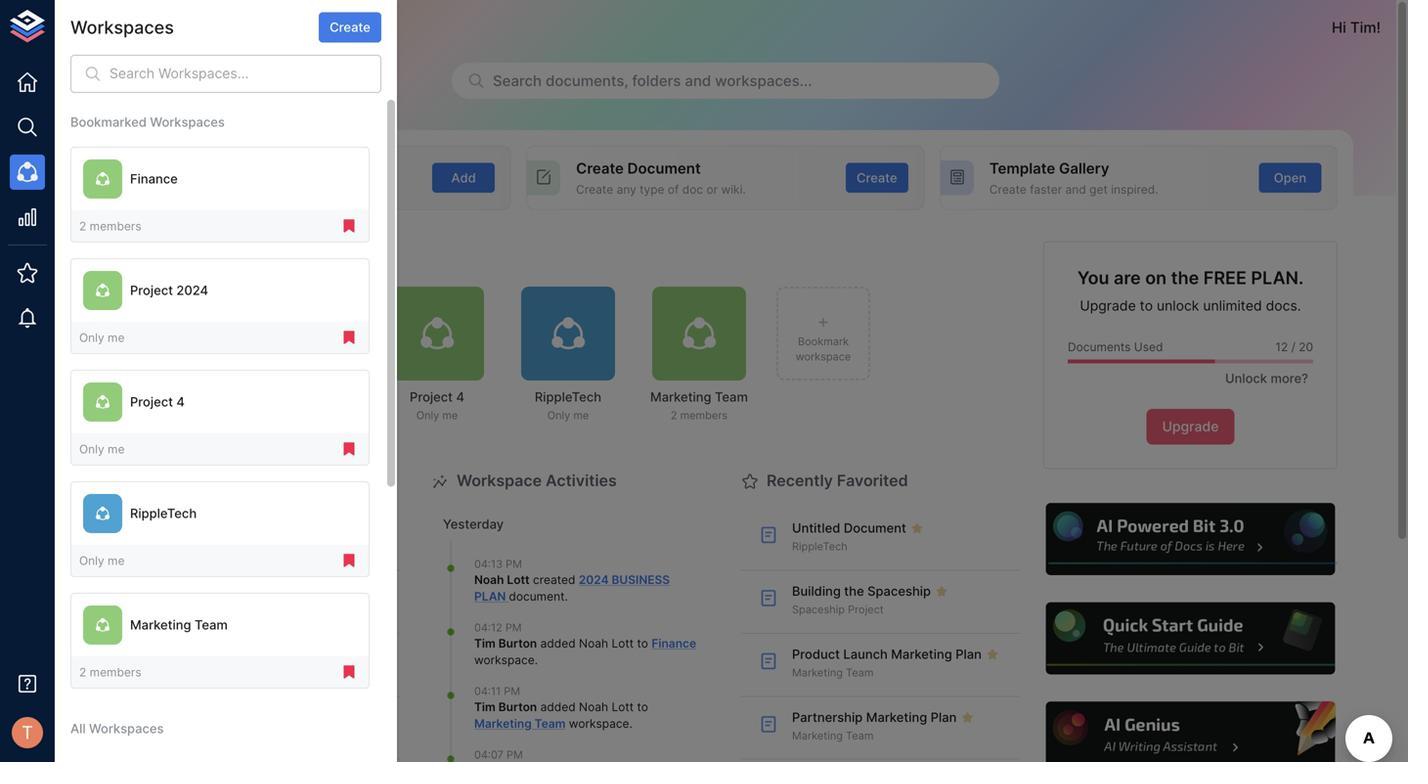 Task type: describe. For each thing, give the bounding box(es) containing it.
on
[[1146, 267, 1167, 289]]

document for create
[[628, 159, 701, 177]]

unlimited
[[1204, 297, 1263, 314]]

0 vertical spatial create button
[[319, 12, 382, 42]]

activities
[[546, 471, 617, 490]]

untitled
[[792, 520, 841, 536]]

project 2024
[[130, 283, 208, 298]]

3 help image from the top
[[1044, 699, 1338, 762]]

create document create any type of doc or wiki.
[[576, 159, 746, 196]]

04:12 pm tim burton added noah lott to finance workspace .
[[474, 621, 697, 667]]

private.
[[288, 182, 330, 196]]

recent documents
[[147, 471, 290, 490]]

recently favorited
[[767, 471, 909, 490]]

finance 2 members
[[147, 389, 204, 422]]

open button
[[1260, 163, 1322, 193]]

. inside 04:12 pm tim burton added noah lott to finance workspace .
[[535, 653, 538, 667]]

remove bookmark image for team
[[340, 663, 358, 681]]

0 horizontal spatial documents
[[204, 471, 290, 490]]

enterprises
[[151, 19, 232, 36]]

favorited
[[837, 471, 909, 490]]

1 vertical spatial bookmarked workspaces
[[147, 242, 340, 261]]

workspace inside add workspace collaborate or make it private.
[[195, 159, 275, 177]]

get
[[1090, 182, 1108, 196]]

team inside "04:11 pm tim burton added noah lott to marketing team workspace ."
[[535, 716, 566, 731]]

only me for project 4
[[79, 442, 125, 456]]

me for project 2024
[[108, 330, 125, 345]]

business inside "link"
[[172, 583, 235, 599]]

0 horizontal spatial 2024
[[176, 283, 208, 298]]

2024 inside the 2024 business plan
[[579, 573, 609, 587]]

04:11
[[474, 685, 501, 698]]

1 horizontal spatial building
[[792, 583, 841, 599]]

it
[[278, 182, 285, 196]]

rogue enterprises
[[102, 19, 232, 36]]

add button
[[433, 163, 495, 193]]

to for 04:11
[[637, 700, 649, 714]]

1 horizontal spatial the
[[845, 583, 865, 599]]

template gallery create faster and get inspired.
[[990, 159, 1159, 196]]

tim for marketing
[[474, 700, 496, 714]]

remove bookmark image for 4
[[340, 440, 358, 458]]

project for project 4 only me
[[410, 389, 453, 405]]

partnership marketing plan
[[792, 710, 957, 725]]

t
[[22, 722, 33, 743]]

04:07 pm
[[474, 749, 523, 761]]

upgrade button
[[1147, 409, 1235, 445]]

bookmark workspace
[[796, 335, 851, 363]]

documents used
[[1068, 340, 1164, 354]]

2 horizontal spatial spaceship
[[868, 583, 931, 599]]

12 / 20
[[1276, 340, 1314, 354]]

workspace activities
[[457, 471, 617, 490]]

template
[[990, 159, 1056, 177]]

are
[[1114, 267, 1141, 289]]

used
[[1135, 340, 1164, 354]]

or inside add workspace collaborate or make it private.
[[230, 182, 242, 196]]

search documents, folders and workspaces...
[[493, 72, 812, 90]]

collaborate
[[163, 182, 227, 196]]

project 4
[[130, 394, 185, 409]]

1 help image from the top
[[1044, 501, 1338, 578]]

to for 04:12
[[637, 636, 649, 651]]

burton for workspace
[[499, 636, 537, 651]]

product
[[792, 646, 840, 662]]

team inside marketing team 2 members
[[715, 389, 748, 405]]

more?
[[1271, 371, 1309, 386]]

project 4 only me
[[410, 389, 465, 422]]

recent
[[147, 471, 200, 490]]

folders
[[632, 72, 681, 90]]

marketing team for product
[[792, 666, 874, 679]]

only me for project 2024
[[79, 330, 125, 345]]

pm for 04:12 pm tim burton added noah lott to finance workspace .
[[506, 621, 522, 634]]

unlock more?
[[1226, 371, 1309, 386]]

hi
[[1332, 19, 1347, 36]]

docs.
[[1266, 297, 1302, 314]]

2024 business plan link
[[474, 573, 670, 603]]

finance inside 04:12 pm tim burton added noah lott to finance workspace .
[[652, 636, 697, 651]]

wiki.
[[721, 182, 746, 196]]

untitled document
[[792, 520, 907, 536]]

pm for 04:11 pm tim burton added noah lott to marketing team workspace .
[[504, 685, 520, 698]]

1 vertical spatial spaceship
[[792, 603, 845, 616]]

project for project 4
[[130, 394, 173, 409]]

2024 business plan
[[474, 573, 670, 603]]

04:11 pm tim burton added noah lott to marketing team workspace .
[[474, 685, 649, 731]]

yesterday
[[443, 517, 504, 532]]

created
[[533, 573, 576, 587]]

any
[[617, 182, 637, 196]]

0 vertical spatial noah
[[474, 573, 504, 587]]

spaceship project
[[792, 603, 884, 616]]

workspace inside 'button'
[[796, 350, 851, 363]]

!
[[1377, 19, 1381, 36]]

/
[[1292, 340, 1296, 354]]

launch
[[844, 646, 888, 662]]

1 vertical spatial building the spaceship
[[172, 646, 311, 662]]

12
[[1276, 340, 1289, 354]]

marketing team 2 members
[[651, 389, 748, 422]]

business plan template link
[[121, 571, 400, 634]]

04:12
[[474, 621, 503, 634]]

unlock more? button
[[1215, 363, 1314, 393]]

remove bookmark image for project 2024
[[340, 329, 358, 346]]

upgrade inside you are on the free plan. upgrade to unlock unlimited docs.
[[1080, 297, 1136, 314]]

doc
[[683, 182, 703, 196]]

added for .
[[541, 636, 576, 651]]

1 vertical spatial rippletech
[[130, 506, 197, 521]]

0 vertical spatial lott
[[507, 573, 530, 587]]

of
[[668, 182, 679, 196]]

r
[[78, 19, 86, 35]]

remove bookmark image for finance
[[340, 217, 358, 235]]

partnership marketing plan marketing team
[[172, 520, 337, 553]]

Search Workspaces... text field
[[110, 55, 382, 93]]

workspace inside "04:11 pm tim burton added noah lott to marketing team workspace ."
[[569, 716, 630, 731]]

2 vertical spatial rippletech
[[792, 540, 848, 553]]

hi tim !
[[1332, 19, 1381, 36]]

rippletech only me
[[535, 389, 602, 422]]

documents,
[[546, 72, 629, 90]]

template
[[276, 583, 343, 599]]

team inside partnership marketing plan marketing team
[[226, 540, 254, 553]]

only inside project 4 only me
[[416, 409, 439, 422]]



Task type: vqa. For each thing, say whether or not it's contained in the screenshot.
the customer
no



Task type: locate. For each thing, give the bounding box(es) containing it.
1 vertical spatial bookmarked
[[147, 242, 242, 261]]

2
[[79, 219, 86, 233], [147, 409, 153, 422], [671, 409, 677, 422], [79, 665, 86, 679]]

to inside 04:12 pm tim burton added noah lott to finance workspace .
[[637, 636, 649, 651]]

burton down 04:12
[[499, 636, 537, 651]]

rippletech down recent
[[130, 506, 197, 521]]

document up of
[[628, 159, 701, 177]]

add workspace collaborate or make it private.
[[163, 159, 330, 196]]

0 horizontal spatial spaceship
[[248, 646, 311, 662]]

1 vertical spatial document
[[844, 520, 907, 536]]

1 vertical spatial only me
[[79, 442, 125, 456]]

lott down 04:12 pm tim burton added noah lott to finance workspace .
[[612, 700, 634, 714]]

spaceship up the spaceship project
[[868, 583, 931, 599]]

1 horizontal spatial workspace
[[569, 716, 630, 731]]

. down 04:12 pm tim burton added noah lott to finance workspace .
[[630, 716, 633, 731]]

added inside 04:12 pm tim burton added noah lott to finance workspace .
[[541, 636, 576, 651]]

inspired.
[[1111, 182, 1159, 196]]

0 vertical spatial added
[[541, 636, 576, 651]]

1 vertical spatial remove bookmark image
[[340, 329, 358, 346]]

0 vertical spatial help image
[[1044, 501, 1338, 578]]

. inside "04:11 pm tim burton added noah lott to marketing team workspace ."
[[630, 716, 633, 731]]

me for rippletech
[[108, 553, 125, 568]]

marketing team down partnership marketing plan
[[792, 729, 874, 742]]

0 horizontal spatial bookmarked
[[70, 114, 147, 130]]

lott for workspace
[[612, 700, 634, 714]]

partnership down recent documents
[[172, 520, 243, 536]]

all workspaces
[[70, 721, 164, 736]]

0 vertical spatial tim
[[1351, 19, 1377, 36]]

added for workspace
[[541, 700, 576, 714]]

0 vertical spatial finance
[[130, 171, 178, 186]]

2 horizontal spatial the
[[1172, 267, 1200, 289]]

or right the doc
[[707, 182, 718, 196]]

partnership inside partnership marketing plan marketing team
[[172, 520, 243, 536]]

bookmarked up 'project 2024'
[[147, 242, 242, 261]]

2 members for marketing team
[[79, 665, 142, 679]]

1 remove bookmark image from the top
[[340, 217, 358, 235]]

to
[[1140, 297, 1153, 314], [637, 636, 649, 651], [637, 700, 649, 714]]

pm up the noah lott created
[[506, 558, 522, 571]]

me inside project 4 only me
[[443, 409, 458, 422]]

added
[[541, 636, 576, 651], [541, 700, 576, 714]]

burton inside 04:12 pm tim burton added noah lott to finance workspace .
[[499, 636, 537, 651]]

2 or from the left
[[707, 182, 718, 196]]

0 vertical spatial 2024
[[176, 283, 208, 298]]

bookmarked workspaces
[[70, 114, 225, 130], [147, 242, 340, 261]]

lott up "document"
[[507, 573, 530, 587]]

1 vertical spatial plan
[[956, 646, 982, 662]]

2 vertical spatial marketing team
[[792, 729, 874, 742]]

1 vertical spatial lott
[[612, 636, 634, 651]]

2 inside finance 2 members
[[147, 409, 153, 422]]

1 horizontal spatial building the spaceship
[[792, 583, 931, 599]]

documents up partnership marketing plan marketing team
[[204, 471, 290, 490]]

2 members
[[79, 219, 142, 233], [79, 665, 142, 679]]

building
[[792, 583, 841, 599], [172, 646, 221, 662]]

lott inside 04:12 pm tim burton added noah lott to finance workspace .
[[612, 636, 634, 651]]

0 vertical spatial bookmarked
[[70, 114, 147, 130]]

finance link
[[652, 636, 697, 651]]

2 vertical spatial remove bookmark image
[[340, 663, 358, 681]]

0 horizontal spatial business
[[172, 583, 235, 599]]

building the spaceship down business plan template "link"
[[172, 646, 311, 662]]

to inside you are on the free plan. upgrade to unlock unlimited docs.
[[1140, 297, 1153, 314]]

2 remove bookmark image from the top
[[340, 329, 358, 346]]

2 inside marketing team 2 members
[[671, 409, 677, 422]]

2 vertical spatial the
[[224, 646, 244, 662]]

to down 04:12 pm tim burton added noah lott to finance workspace .
[[637, 700, 649, 714]]

1 vertical spatial 2024
[[579, 573, 609, 587]]

2 2 members from the top
[[79, 665, 142, 679]]

0 vertical spatial rippletech
[[535, 389, 602, 405]]

finance for finance 2 members
[[151, 389, 199, 405]]

only for rippletech
[[79, 553, 104, 568]]

partnership down product
[[792, 710, 863, 725]]

1 horizontal spatial or
[[707, 182, 718, 196]]

plan inside business plan template "link"
[[238, 583, 273, 599]]

4 inside project 4 only me
[[456, 389, 465, 405]]

2 vertical spatial workspace
[[569, 716, 630, 731]]

product launch marketing plan
[[792, 646, 982, 662]]

me inside 'rippletech only me'
[[574, 409, 589, 422]]

0 vertical spatial to
[[1140, 297, 1153, 314]]

t button
[[6, 711, 49, 754]]

rippletech down untitled
[[792, 540, 848, 553]]

2 vertical spatial noah
[[579, 700, 609, 714]]

0 horizontal spatial plan
[[238, 583, 273, 599]]

pm inside "04:11 pm tim burton added noah lott to marketing team workspace ."
[[504, 685, 520, 698]]

0 vertical spatial the
[[1172, 267, 1200, 289]]

gallery
[[1059, 159, 1110, 177]]

0 vertical spatial building the spaceship
[[792, 583, 931, 599]]

make
[[245, 182, 275, 196]]

and inside template gallery create faster and get inspired.
[[1066, 182, 1087, 196]]

help image
[[1044, 501, 1338, 578], [1044, 600, 1338, 677], [1044, 699, 1338, 762]]

1 vertical spatial building
[[172, 646, 221, 662]]

0 horizontal spatial partnership
[[172, 520, 243, 536]]

or inside create document create any type of doc or wiki.
[[707, 182, 718, 196]]

0 horizontal spatial or
[[230, 182, 242, 196]]

create inside template gallery create faster and get inspired.
[[990, 182, 1027, 196]]

bookmarked workspaces up "collaborate"
[[70, 114, 225, 130]]

remove bookmark image
[[340, 440, 358, 458], [340, 552, 358, 570], [340, 663, 358, 681]]

1 horizontal spatial documents
[[1068, 340, 1131, 354]]

the inside you are on the free plan. upgrade to unlock unlimited docs.
[[1172, 267, 1200, 289]]

burton up marketing team link
[[499, 700, 537, 714]]

document down favorited
[[844, 520, 907, 536]]

plan.
[[1252, 267, 1304, 289]]

0 horizontal spatial workspace
[[195, 159, 275, 177]]

0 vertical spatial remove bookmark image
[[340, 440, 358, 458]]

only me for rippletech
[[79, 553, 125, 568]]

1 horizontal spatial partnership
[[792, 710, 863, 725]]

plan for partnership marketing plan
[[931, 710, 957, 725]]

rogue
[[102, 19, 147, 36]]

2 members up all workspaces
[[79, 665, 142, 679]]

2 help image from the top
[[1044, 600, 1338, 677]]

burton inside "04:11 pm tim burton added noah lott to marketing team workspace ."
[[499, 700, 537, 714]]

business inside the 2024 business plan
[[612, 573, 670, 587]]

1 vertical spatial the
[[845, 583, 865, 599]]

spaceship up product
[[792, 603, 845, 616]]

1 vertical spatial upgrade
[[1163, 418, 1219, 435]]

tim for finance
[[474, 636, 496, 651]]

create button
[[319, 12, 382, 42], [846, 163, 909, 193]]

pm inside 04:12 pm tim burton added noah lott to finance workspace .
[[506, 621, 522, 634]]

1 horizontal spatial 4
[[456, 389, 465, 405]]

business
[[612, 573, 670, 587], [172, 583, 235, 599]]

0 vertical spatial documents
[[1068, 340, 1131, 354]]

noah down 04:12 pm tim burton added noah lott to finance workspace .
[[579, 700, 609, 714]]

0 vertical spatial building
[[792, 583, 841, 599]]

1 vertical spatial to
[[637, 636, 649, 651]]

spaceship down business plan template "link"
[[248, 646, 311, 662]]

recently
[[767, 471, 833, 490]]

building the spaceship
[[792, 583, 931, 599], [172, 646, 311, 662]]

noah
[[474, 573, 504, 587], [579, 636, 609, 651], [579, 700, 609, 714]]

add for add workspace collaborate or make it private.
[[163, 159, 192, 177]]

upgrade
[[1080, 297, 1136, 314], [1163, 418, 1219, 435]]

search documents, folders and workspaces... button
[[452, 63, 1000, 99]]

bookmarked down rogue
[[70, 114, 147, 130]]

add inside button
[[451, 170, 476, 185]]

tim inside 04:12 pm tim burton added noah lott to finance workspace .
[[474, 636, 496, 651]]

project
[[130, 283, 173, 298], [410, 389, 453, 405], [130, 394, 173, 409], [848, 603, 884, 616]]

3 only me from the top
[[79, 553, 125, 568]]

1 or from the left
[[230, 182, 242, 196]]

members inside marketing team 2 members
[[680, 409, 728, 422]]

business down partnership marketing plan marketing team
[[172, 583, 235, 599]]

0 vertical spatial .
[[565, 589, 568, 603]]

workspace right marketing team link
[[569, 716, 630, 731]]

project for project 2024
[[130, 283, 173, 298]]

marketing team link
[[474, 716, 566, 731]]

0 horizontal spatial rippletech
[[130, 506, 197, 521]]

to left finance link in the bottom left of the page
[[637, 636, 649, 651]]

0 vertical spatial upgrade
[[1080, 297, 1136, 314]]

tim down 04:11 at the left bottom of the page
[[474, 700, 496, 714]]

3 remove bookmark image from the top
[[340, 663, 358, 681]]

2 vertical spatial spaceship
[[248, 646, 311, 662]]

you
[[1078, 267, 1110, 289]]

1 vertical spatial burton
[[499, 700, 537, 714]]

create
[[330, 20, 371, 35], [576, 159, 624, 177], [857, 170, 898, 185], [576, 182, 614, 196], [990, 182, 1027, 196]]

you are on the free plan. upgrade to unlock unlimited docs.
[[1078, 267, 1304, 314]]

document for untitled
[[844, 520, 907, 536]]

2 vertical spatial only me
[[79, 553, 125, 568]]

marketing team down product
[[792, 666, 874, 679]]

tim right hi
[[1351, 19, 1377, 36]]

1 horizontal spatial and
[[1066, 182, 1087, 196]]

the up the spaceship project
[[845, 583, 865, 599]]

added up marketing team link
[[541, 700, 576, 714]]

building down business plan template "link"
[[172, 646, 221, 662]]

1 horizontal spatial document
[[844, 520, 907, 536]]

building up the spaceship project
[[792, 583, 841, 599]]

plan for partnership marketing plan marketing team
[[311, 520, 337, 536]]

0 vertical spatial workspace
[[796, 350, 851, 363]]

0 horizontal spatial add
[[163, 159, 192, 177]]

pm
[[506, 558, 522, 571], [506, 621, 522, 634], [504, 685, 520, 698], [507, 749, 523, 761]]

pm right 04:12
[[506, 621, 522, 634]]

2 only me from the top
[[79, 442, 125, 456]]

4 for project 4 only me
[[456, 389, 465, 405]]

workspace up make
[[195, 159, 275, 177]]

0 vertical spatial 2 members
[[79, 219, 142, 233]]

1 horizontal spatial upgrade
[[1163, 418, 1219, 435]]

document
[[509, 589, 565, 603]]

plan
[[311, 520, 337, 536], [956, 646, 982, 662], [931, 710, 957, 725]]

plan up 04:12
[[474, 589, 506, 603]]

2 members for finance
[[79, 219, 142, 233]]

1 vertical spatial marketing team
[[792, 666, 874, 679]]

1 vertical spatial workspace
[[457, 471, 542, 490]]

unlock
[[1226, 371, 1268, 386]]

documents left used on the top of the page
[[1068, 340, 1131, 354]]

added down document .
[[541, 636, 576, 651]]

added inside "04:11 pm tim burton added noah lott to marketing team workspace ."
[[541, 700, 576, 714]]

free
[[1204, 267, 1247, 289]]

noah down 2024 business plan link
[[579, 636, 609, 651]]

marketing inside marketing team 2 members
[[651, 389, 712, 405]]

lott inside "04:11 pm tim burton added noah lott to marketing team workspace ."
[[612, 700, 634, 714]]

type
[[640, 182, 665, 196]]

0 vertical spatial bookmarked workspaces
[[70, 114, 225, 130]]

1 added from the top
[[541, 636, 576, 651]]

upgrade down unlock more? button at the right
[[1163, 418, 1219, 435]]

search
[[493, 72, 542, 90]]

lott for .
[[612, 636, 634, 651]]

me for project 4
[[108, 442, 125, 456]]

noah for team
[[579, 700, 609, 714]]

workspace up 04:11 at the left bottom of the page
[[474, 653, 535, 667]]

and
[[685, 72, 711, 90], [1066, 182, 1087, 196]]

plan
[[238, 583, 273, 599], [474, 589, 506, 603]]

building the spaceship link
[[121, 634, 400, 697]]

pm right 04:07
[[507, 749, 523, 761]]

1 vertical spatial 2 members
[[79, 665, 142, 679]]

partnership for partnership marketing plan
[[792, 710, 863, 725]]

members inside finance 2 members
[[156, 409, 204, 422]]

4
[[456, 389, 465, 405], [176, 394, 185, 409]]

0 vertical spatial plan
[[311, 520, 337, 536]]

noah inside 04:12 pm tim burton added noah lott to finance workspace .
[[579, 636, 609, 651]]

tim
[[1351, 19, 1377, 36], [474, 636, 496, 651], [474, 700, 496, 714]]

1 horizontal spatial add
[[451, 170, 476, 185]]

1 burton from the top
[[499, 636, 537, 651]]

noah for workspace
[[579, 636, 609, 651]]

workspace up yesterday
[[457, 471, 542, 490]]

tim down 04:12
[[474, 636, 496, 651]]

the down business plan template "link"
[[224, 646, 244, 662]]

2 vertical spatial help image
[[1044, 699, 1338, 762]]

2 vertical spatial finance
[[652, 636, 697, 651]]

all
[[70, 721, 86, 736]]

open
[[1274, 170, 1307, 185]]

add for add
[[451, 170, 476, 185]]

and inside search documents, folders and workspaces... button
[[685, 72, 711, 90]]

. down created on the bottom left of the page
[[565, 589, 568, 603]]

0 vertical spatial burton
[[499, 636, 537, 651]]

04:13 pm
[[474, 558, 522, 571]]

noah inside "04:11 pm tim burton added noah lott to marketing team workspace ."
[[579, 700, 609, 714]]

to inside "04:11 pm tim burton added noah lott to marketing team workspace ."
[[637, 700, 649, 714]]

noah down "04:13"
[[474, 573, 504, 587]]

04:13
[[474, 558, 503, 571]]

0 vertical spatial spaceship
[[868, 583, 931, 599]]

0 horizontal spatial the
[[224, 646, 244, 662]]

only for project 2024
[[79, 330, 104, 345]]

2 vertical spatial plan
[[931, 710, 957, 725]]

finance inside finance 2 members
[[151, 389, 199, 405]]

team
[[715, 389, 748, 405], [226, 540, 254, 553], [195, 617, 228, 633], [846, 666, 874, 679], [535, 716, 566, 731], [846, 729, 874, 742]]

workspace inside 04:12 pm tim burton added noah lott to finance workspace .
[[474, 653, 535, 667]]

1 vertical spatial and
[[1066, 182, 1087, 196]]

upgrade inside button
[[1163, 418, 1219, 435]]

0 horizontal spatial 4
[[176, 394, 185, 409]]

only inside 'rippletech only me'
[[548, 409, 571, 422]]

1 horizontal spatial bookmarked
[[147, 242, 242, 261]]

1 vertical spatial help image
[[1044, 600, 1338, 677]]

workspace down the bookmark
[[796, 350, 851, 363]]

or left make
[[230, 182, 242, 196]]

0 horizontal spatial .
[[535, 653, 538, 667]]

marketing inside "04:11 pm tim burton added noah lott to marketing team workspace ."
[[474, 716, 532, 731]]

plan left the template
[[238, 583, 273, 599]]

2 vertical spatial tim
[[474, 700, 496, 714]]

marketing team for partnership
[[792, 729, 874, 742]]

finance for finance
[[130, 171, 178, 186]]

2 horizontal spatial workspace
[[796, 350, 851, 363]]

1 horizontal spatial .
[[565, 589, 568, 603]]

1 horizontal spatial business
[[612, 573, 670, 587]]

2 remove bookmark image from the top
[[340, 552, 358, 570]]

0 vertical spatial marketing team
[[130, 617, 228, 633]]

20
[[1299, 340, 1314, 354]]

partnership for partnership marketing plan marketing team
[[172, 520, 243, 536]]

tim inside "04:11 pm tim burton added noah lott to marketing team workspace ."
[[474, 700, 496, 714]]

only for project 4
[[79, 442, 104, 456]]

document inside create document create any type of doc or wiki.
[[628, 159, 701, 177]]

0 vertical spatial remove bookmark image
[[340, 217, 358, 235]]

spaceship
[[868, 583, 931, 599], [792, 603, 845, 616], [248, 646, 311, 662]]

marketing team down business plan template
[[130, 617, 228, 633]]

04:07
[[474, 749, 504, 761]]

business plan template
[[172, 583, 343, 599]]

0 vertical spatial and
[[685, 72, 711, 90]]

faster
[[1030, 182, 1063, 196]]

.
[[565, 589, 568, 603], [535, 653, 538, 667], [630, 716, 633, 731]]

workspaces
[[70, 17, 174, 38], [150, 114, 225, 130], [246, 242, 340, 261], [89, 721, 164, 736]]

unlock
[[1157, 297, 1200, 314]]

to down on
[[1140, 297, 1153, 314]]

upgrade down "you"
[[1080, 297, 1136, 314]]

and down gallery
[[1066, 182, 1087, 196]]

document .
[[509, 589, 568, 603]]

1 vertical spatial create button
[[846, 163, 909, 193]]

1 horizontal spatial create button
[[846, 163, 909, 193]]

business up finance link in the bottom left of the page
[[612, 573, 670, 587]]

. up "04:11 pm tim burton added noah lott to marketing team workspace ."
[[535, 653, 538, 667]]

rippletech up activities
[[535, 389, 602, 405]]

pm right 04:11 at the left bottom of the page
[[504, 685, 520, 698]]

0 horizontal spatial building the spaceship
[[172, 646, 311, 662]]

remove bookmark image
[[340, 217, 358, 235], [340, 329, 358, 346]]

plan inside partnership marketing plan marketing team
[[311, 520, 337, 536]]

members
[[90, 219, 142, 233], [156, 409, 204, 422], [680, 409, 728, 422], [90, 665, 142, 679]]

pm for 04:13 pm
[[506, 558, 522, 571]]

4 for project 4
[[176, 394, 185, 409]]

2 vertical spatial .
[[630, 716, 633, 731]]

add inside add workspace collaborate or make it private.
[[163, 159, 192, 177]]

1 vertical spatial partnership
[[792, 710, 863, 725]]

project inside project 4 only me
[[410, 389, 453, 405]]

0 horizontal spatial and
[[685, 72, 711, 90]]

1 vertical spatial noah
[[579, 636, 609, 651]]

the
[[1172, 267, 1200, 289], [845, 583, 865, 599], [224, 646, 244, 662]]

bookmark
[[798, 335, 849, 348]]

building the spaceship up the spaceship project
[[792, 583, 931, 599]]

to for you
[[1140, 297, 1153, 314]]

2 burton from the top
[[499, 700, 537, 714]]

1 remove bookmark image from the top
[[340, 440, 358, 458]]

bookmarked workspaces down make
[[147, 242, 340, 261]]

burton for team
[[499, 700, 537, 714]]

2 added from the top
[[541, 700, 576, 714]]

plan inside the 2024 business plan
[[474, 589, 506, 603]]

1 2 members from the top
[[79, 219, 142, 233]]

1 vertical spatial remove bookmark image
[[340, 552, 358, 570]]

noah lott created
[[474, 573, 579, 587]]

bookmarked
[[70, 114, 147, 130], [147, 242, 242, 261]]

2 members up 'project 2024'
[[79, 219, 142, 233]]

pm for 04:07 pm
[[507, 749, 523, 761]]

and right folders
[[685, 72, 711, 90]]

1 vertical spatial added
[[541, 700, 576, 714]]

add
[[163, 159, 192, 177], [451, 170, 476, 185]]

workspaces...
[[715, 72, 812, 90]]

2024
[[176, 283, 208, 298], [579, 573, 609, 587]]

documents
[[1068, 340, 1131, 354], [204, 471, 290, 490]]

1 only me from the top
[[79, 330, 125, 345]]

1 vertical spatial tim
[[474, 636, 496, 651]]

1 vertical spatial workspace
[[474, 653, 535, 667]]

lott left finance link in the bottom left of the page
[[612, 636, 634, 651]]

workspace
[[796, 350, 851, 363], [474, 653, 535, 667], [569, 716, 630, 731]]

the up unlock
[[1172, 267, 1200, 289]]

0 horizontal spatial building
[[172, 646, 221, 662]]

bookmark workspace button
[[777, 287, 871, 381]]

0 horizontal spatial workspace
[[474, 653, 535, 667]]

1 horizontal spatial plan
[[474, 589, 506, 603]]



